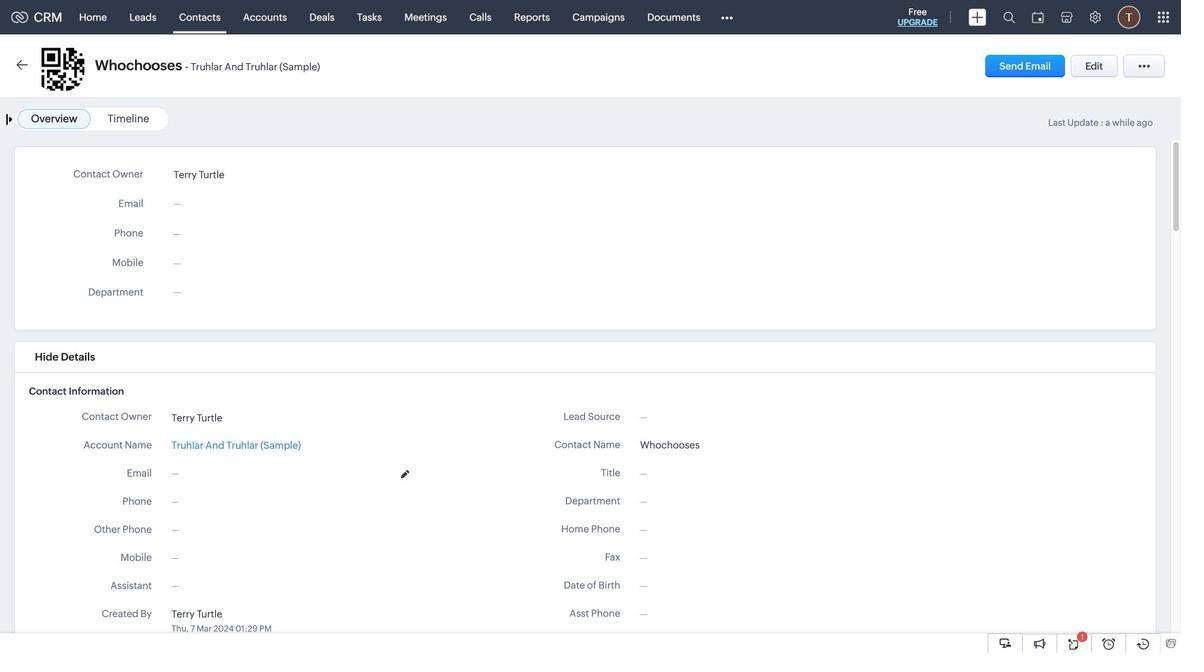 Task type: locate. For each thing, give the bounding box(es) containing it.
search image
[[1004, 11, 1016, 23]]

create menu element
[[961, 0, 995, 34]]

calendar image
[[1033, 12, 1045, 23]]

search element
[[995, 0, 1024, 34]]



Task type: describe. For each thing, give the bounding box(es) containing it.
profile element
[[1110, 0, 1149, 34]]

create menu image
[[969, 9, 987, 26]]

Other Modules field
[[712, 6, 742, 28]]

logo image
[[11, 12, 28, 23]]

profile image
[[1118, 6, 1141, 28]]



Task type: vqa. For each thing, say whether or not it's contained in the screenshot.
And in the 'dropdown button'
no



